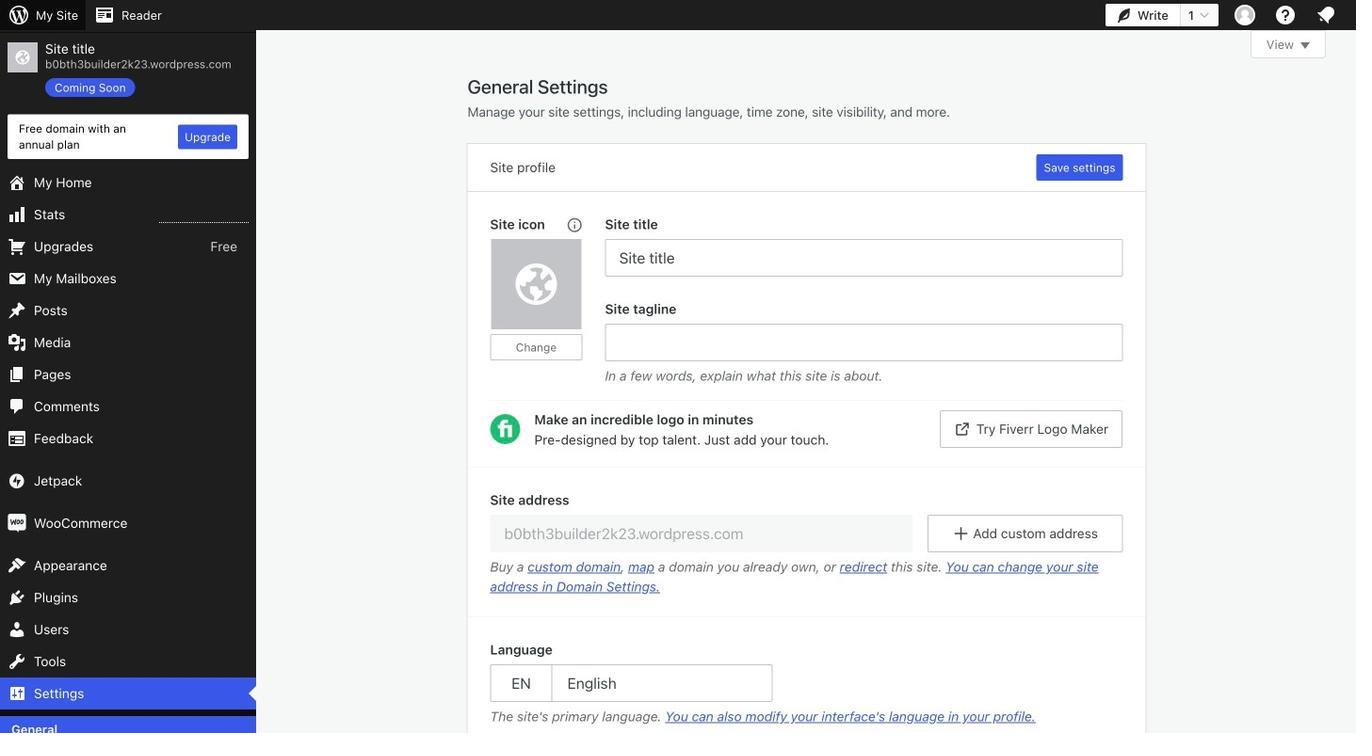 Task type: describe. For each thing, give the bounding box(es) containing it.
fiverr small logo image
[[490, 414, 520, 445]]

1 img image from the top
[[8, 472, 26, 491]]

more information image
[[566, 216, 583, 233]]

my profile image
[[1235, 5, 1255, 25]]



Task type: locate. For each thing, give the bounding box(es) containing it.
2 img image from the top
[[8, 514, 26, 533]]

help image
[[1274, 4, 1297, 26]]

0 vertical spatial img image
[[8, 472, 26, 491]]

1 vertical spatial img image
[[8, 514, 26, 533]]

None text field
[[605, 239, 1123, 277], [490, 515, 913, 553], [605, 239, 1123, 277], [490, 515, 913, 553]]

None text field
[[605, 324, 1123, 362]]

highest hourly views 0 image
[[159, 211, 249, 223]]

group
[[490, 215, 605, 391], [605, 215, 1123, 277], [605, 299, 1123, 391], [468, 467, 1146, 618], [490, 640, 1123, 732]]

manage your notifications image
[[1315, 4, 1337, 26]]

img image
[[8, 472, 26, 491], [8, 514, 26, 533]]

main content
[[468, 30, 1326, 734]]

closed image
[[1301, 42, 1310, 49]]



Task type: vqa. For each thing, say whether or not it's contained in the screenshot.
text box
yes



